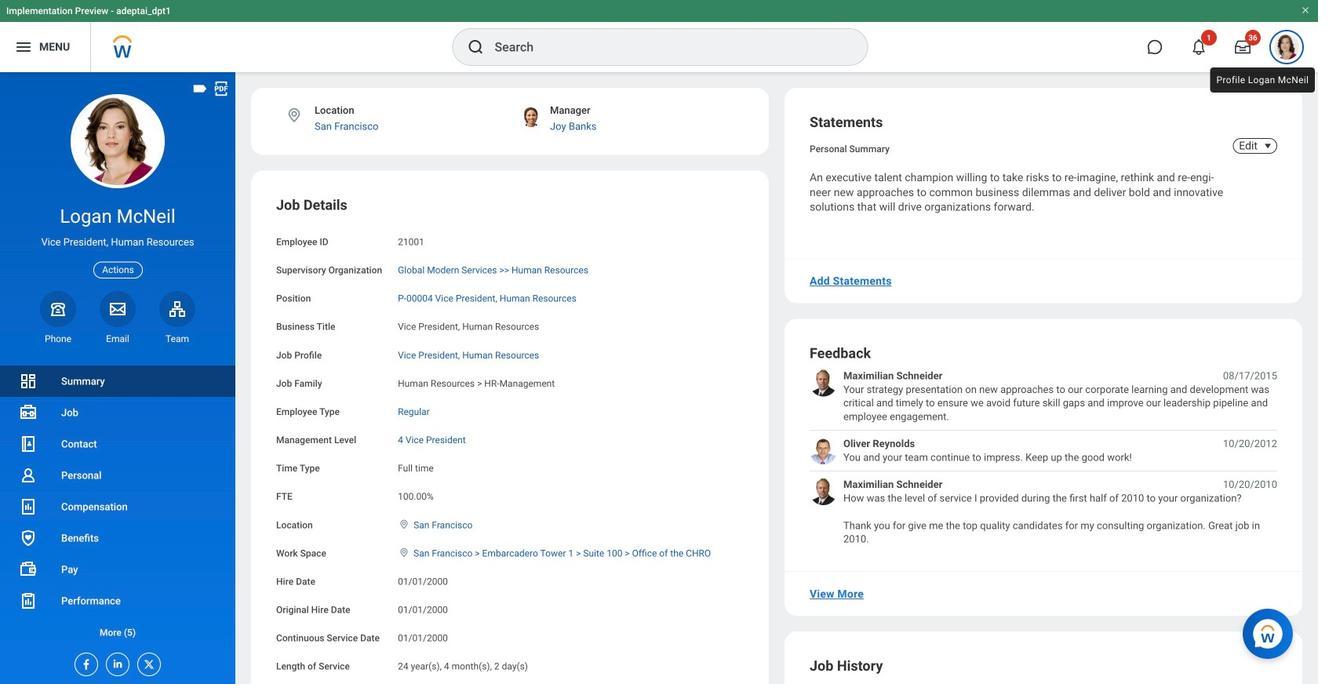 Task type: vqa. For each thing, say whether or not it's contained in the screenshot.
facebook ICON
yes



Task type: locate. For each thing, give the bounding box(es) containing it.
employee's photo (maximilian schneider) image up employee's photo (oliver reynolds)
[[810, 369, 837, 396]]

benefits image
[[19, 529, 38, 548]]

0 vertical spatial employee's photo (maximilian schneider) image
[[810, 369, 837, 396]]

employee's photo (maximilian schneider) image down employee's photo (oliver reynolds)
[[810, 478, 837, 505]]

0 horizontal spatial list
[[0, 366, 235, 648]]

Search Workday  search field
[[495, 30, 835, 64]]

group
[[276, 196, 744, 684]]

list
[[0, 366, 235, 648], [810, 369, 1277, 546]]

employee's photo (maximilian schneider) image
[[810, 369, 837, 396], [810, 478, 837, 505]]

caret down image
[[1258, 140, 1277, 152]]

tooltip
[[1207, 64, 1318, 96]]

banner
[[0, 0, 1318, 72]]

team logan mcneil element
[[159, 333, 195, 345]]

0 vertical spatial location image
[[286, 107, 303, 124]]

1 vertical spatial location image
[[398, 547, 410, 558]]

1 horizontal spatial location image
[[398, 547, 410, 558]]

x image
[[138, 654, 155, 671]]

2 employee's photo (maximilian schneider) image from the top
[[810, 478, 837, 505]]

1 vertical spatial employee's photo (maximilian schneider) image
[[810, 478, 837, 505]]

1 horizontal spatial list
[[810, 369, 1277, 546]]

location image
[[286, 107, 303, 124], [398, 547, 410, 558]]

search image
[[466, 38, 485, 56]]

close environment banner image
[[1301, 5, 1310, 15]]

inbox large image
[[1235, 39, 1251, 55]]

full time element
[[398, 460, 434, 474]]

view printable version (pdf) image
[[213, 80, 230, 97]]

compensation image
[[19, 497, 38, 516]]

summary image
[[19, 372, 38, 391]]

job image
[[19, 403, 38, 422]]



Task type: describe. For each thing, give the bounding box(es) containing it.
phone image
[[47, 300, 69, 318]]

view team image
[[168, 300, 187, 318]]

employee's photo (oliver reynolds) image
[[810, 437, 837, 464]]

notifications large image
[[1191, 39, 1207, 55]]

linkedin image
[[107, 654, 124, 670]]

mail image
[[108, 300, 127, 318]]

justify image
[[14, 38, 33, 56]]

facebook image
[[75, 654, 93, 671]]

profile logan mcneil image
[[1274, 35, 1299, 63]]

performance image
[[19, 592, 38, 610]]

tag image
[[191, 80, 209, 97]]

contact image
[[19, 435, 38, 453]]

navigation pane region
[[0, 72, 235, 684]]

0 horizontal spatial location image
[[286, 107, 303, 124]]

location image
[[398, 519, 410, 530]]

1 employee's photo (maximilian schneider) image from the top
[[810, 369, 837, 396]]

pay image
[[19, 560, 38, 579]]

personal summary element
[[810, 140, 890, 155]]

email logan mcneil element
[[100, 333, 136, 345]]

personal image
[[19, 466, 38, 485]]

phone logan mcneil element
[[40, 333, 76, 345]]



